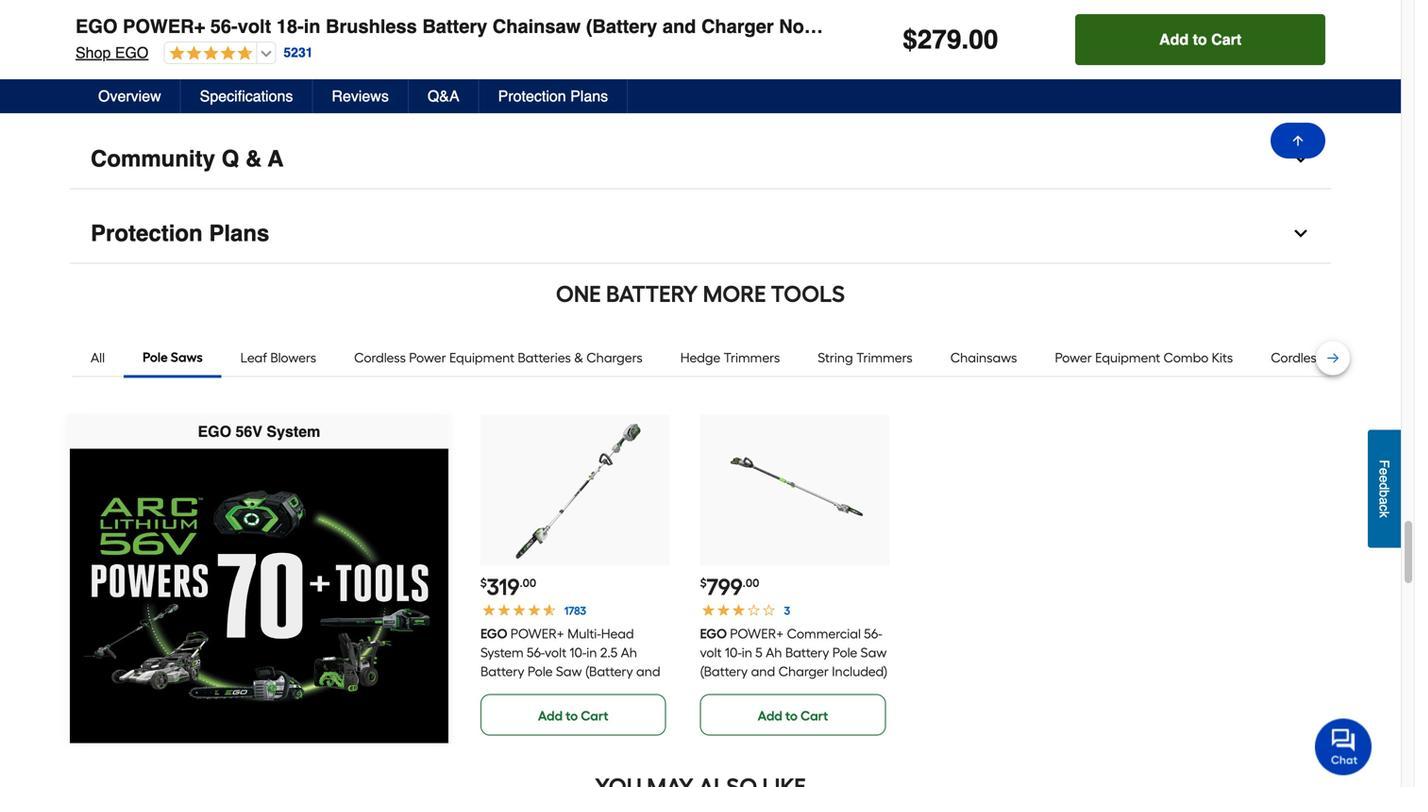 Task type: locate. For each thing, give the bounding box(es) containing it.
2 vertical spatial included)
[[534, 683, 590, 699]]

1 horizontal spatial &
[[574, 350, 584, 366]]

1 vertical spatial charger
[[779, 664, 829, 680]]

add to cart for 319
[[538, 708, 609, 724]]

volt left '18-'
[[238, 16, 271, 37]]

2 vertical spatial 56-
[[527, 645, 545, 661]]

0 vertical spatial charger
[[702, 16, 774, 37]]

saw inside power+ multi-head system 56-volt 10-in 2.5 ah battery pole saw (battery and charger included)
[[556, 664, 582, 680]]

0 horizontal spatial system
[[267, 423, 320, 440]]

ah inside power+ multi-head system 56-volt 10-in 2.5 ah battery pole saw (battery and charger included)
[[621, 645, 637, 661]]

56- right commercial
[[865, 626, 883, 642]]

1 ah from the left
[[621, 645, 637, 661]]

2 vertical spatial charger
[[481, 683, 531, 699]]

ah right 5
[[766, 645, 782, 661]]

included) inside power+ commercial 56- volt 10-in 5 ah battery pole saw (battery and charger included)
[[832, 664, 888, 680]]

cordless power equipment batteries & chargers button
[[335, 339, 662, 377]]

batteries
[[518, 350, 571, 366]]

2 horizontal spatial to
[[1193, 31, 1208, 48]]

1 horizontal spatial add to cart
[[758, 708, 829, 724]]

1 vertical spatial system
[[481, 645, 524, 661]]

f e e d b a c k
[[1377, 460, 1393, 518]]

add to cart link
[[481, 694, 666, 736], [700, 694, 886, 736]]

0 vertical spatial protection
[[498, 87, 566, 105]]

overview
[[98, 87, 161, 105]]

add inside 319 list item
[[538, 708, 563, 724]]

hedge
[[681, 350, 721, 366]]

cart inside 799 list item
[[801, 708, 829, 724]]

cordless right blowers
[[354, 350, 406, 366]]

1 vertical spatial saw
[[556, 664, 582, 680]]

battery down commercial
[[786, 645, 830, 661]]

.00 for 799
[[743, 576, 760, 590]]

0 horizontal spatial 56-
[[210, 16, 238, 37]]

56-
[[210, 16, 238, 37], [865, 626, 883, 642], [527, 645, 545, 661]]

1 horizontal spatial cordless
[[1271, 350, 1323, 366]]

10- inside power+ multi-head system 56-volt 10-in 2.5 ah battery pole saw (battery and charger included)
[[570, 645, 587, 661]]

equipment left the 'combo'
[[1096, 350, 1161, 366]]

0 horizontal spatial charger
[[481, 683, 531, 699]]

trimmers inside button
[[857, 350, 913, 366]]

2 ah from the left
[[766, 645, 782, 661]]

.00 inside '$ 319 .00'
[[520, 576, 537, 590]]

1 horizontal spatial .00
[[743, 576, 760, 590]]

0 vertical spatial 56-
[[210, 16, 238, 37]]

1 horizontal spatial to
[[786, 708, 798, 724]]

ego down 319 in the bottom of the page
[[481, 626, 508, 642]]

$ inside $ 799 .00
[[700, 576, 707, 590]]

in for 10-
[[742, 645, 753, 661]]

1 horizontal spatial charger
[[702, 16, 774, 37]]

0 vertical spatial more
[[876, 50, 921, 67]]

protection plans down chainsaw
[[498, 87, 608, 105]]

to inside add to cart button
[[1193, 31, 1208, 48]]

2 cordless from the left
[[1271, 350, 1323, 366]]

e
[[1377, 468, 1393, 475], [1377, 475, 1393, 483]]

0 horizontal spatial volt
[[238, 16, 271, 37]]

pole
[[143, 349, 168, 365], [833, 645, 858, 661], [528, 664, 553, 680]]

1 cordless from the left
[[354, 350, 406, 366]]

1 horizontal spatial protection plans
[[498, 87, 608, 105]]

0 horizontal spatial .00
[[520, 576, 537, 590]]

plans
[[571, 87, 608, 105], [209, 220, 270, 246]]

1 horizontal spatial ah
[[766, 645, 782, 661]]

0 horizontal spatial trimmers
[[724, 350, 780, 366]]

cart inside 319 list item
[[581, 708, 609, 724]]

0 horizontal spatial &
[[246, 146, 262, 172]]

protection plans button
[[479, 79, 628, 113], [70, 204, 1332, 264]]

power+
[[123, 16, 205, 37], [510, 626, 564, 642], [730, 626, 784, 642]]

system down 319 in the bottom of the page
[[481, 645, 524, 661]]

add to cart inside 799 list item
[[758, 708, 829, 724]]

ego down 799
[[700, 626, 727, 642]]

protection plans
[[498, 87, 608, 105], [91, 220, 270, 246]]

0 horizontal spatial cart
[[581, 708, 609, 724]]

2 e from the top
[[1377, 475, 1393, 483]]

2 equipment from the left
[[1096, 350, 1161, 366]]

chainsaw
[[493, 16, 581, 37]]

protection for topmost "protection plans" button
[[498, 87, 566, 105]]

power+ inside power+ multi-head system 56-volt 10-in 2.5 ah battery pole saw (battery and charger included)
[[510, 626, 564, 642]]

2 .00 from the left
[[743, 576, 760, 590]]

c
[[1377, 505, 1393, 511]]

2 power from the left
[[1055, 350, 1092, 366]]

ego 56v system image
[[70, 449, 448, 744]]

2 horizontal spatial and
[[751, 664, 776, 680]]

add
[[1160, 31, 1189, 48], [538, 708, 563, 724], [758, 708, 783, 724]]

system right 56v
[[267, 423, 320, 440]]

add to cart link inside 319 list item
[[481, 694, 666, 736]]

1 horizontal spatial saw
[[861, 645, 887, 661]]

$ for $ 279 . 00
[[903, 25, 918, 55]]

saw down commercial
[[861, 645, 887, 661]]

2 horizontal spatial in
[[742, 645, 753, 661]]

0 horizontal spatial equipment
[[450, 350, 515, 366]]

included) down commercial
[[832, 664, 888, 680]]

.00 inside $ 799 .00
[[743, 576, 760, 590]]

cordless power equipment batteries & chargers
[[354, 350, 643, 366]]

in left 5
[[742, 645, 753, 661]]

1 horizontal spatial add to cart link
[[700, 694, 886, 736]]

plans down chainsaw
[[571, 87, 608, 105]]

kits
[[1212, 350, 1234, 366]]

2 horizontal spatial $
[[903, 25, 918, 55]]

10- left 5
[[725, 645, 742, 661]]

1 horizontal spatial pole
[[528, 664, 553, 680]]

add to cart inside 319 list item
[[538, 708, 609, 724]]

2 horizontal spatial cart
[[1212, 31, 1242, 48]]

protection plans down community q & a
[[91, 220, 270, 246]]

leaf blowers
[[241, 350, 316, 366]]

1 horizontal spatial equipment
[[1096, 350, 1161, 366]]

brushless
[[326, 16, 417, 37]]

add to cart link inside 799 list item
[[700, 694, 886, 736]]

0 horizontal spatial add to cart
[[538, 708, 609, 724]]

e up b
[[1377, 475, 1393, 483]]

10-
[[570, 645, 587, 661], [725, 645, 742, 661]]

0 vertical spatial saw
[[861, 645, 887, 661]]

.00 up power+ multi-head system 56-volt 10-in 2.5 ah battery pole saw (battery and charger included)
[[520, 576, 537, 590]]

.00 up 5
[[743, 576, 760, 590]]

1 horizontal spatial 10-
[[725, 645, 742, 661]]

protection plans button down chainsaw
[[479, 79, 628, 113]]

to inside 799 list item
[[786, 708, 798, 724]]

add inside 799 list item
[[758, 708, 783, 724]]

included) up more button
[[816, 16, 900, 37]]

protection
[[498, 87, 566, 105], [91, 220, 203, 246]]

protection down community
[[91, 220, 203, 246]]

trimmers
[[724, 350, 780, 366], [857, 350, 913, 366]]

cart for 319
[[581, 708, 609, 724]]

add for 799
[[758, 708, 783, 724]]

d
[[1377, 483, 1393, 490]]

56- for commercial
[[865, 626, 883, 642]]

2 horizontal spatial power+
[[730, 626, 784, 642]]

1 e from the top
[[1377, 468, 1393, 475]]

protection plans button up the one battery more tools
[[70, 204, 1332, 264]]

cordless for cordless power equipment batteries & chargers
[[354, 350, 406, 366]]

q&a button
[[409, 79, 479, 113]]

1 vertical spatial &
[[574, 350, 584, 366]]

10- down multi-
[[570, 645, 587, 661]]

1 horizontal spatial $
[[700, 576, 707, 590]]

1 equipment from the left
[[450, 350, 515, 366]]

in left 2.5
[[587, 645, 597, 661]]

0 horizontal spatial more
[[703, 280, 766, 308]]

0 horizontal spatial ah
[[621, 645, 637, 661]]

system inside power+ multi-head system 56-volt 10-in 2.5 ah battery pole saw (battery and charger included)
[[481, 645, 524, 661]]

cart
[[1212, 31, 1242, 48], [581, 708, 609, 724], [801, 708, 829, 724]]

1 horizontal spatial power
[[1055, 350, 1092, 366]]

in up the "5231"
[[304, 16, 321, 37]]

q&a
[[428, 87, 460, 105]]

more left .
[[876, 50, 921, 67]]

.00
[[520, 576, 537, 590], [743, 576, 760, 590]]

cart for 799
[[801, 708, 829, 724]]

1 vertical spatial more
[[703, 280, 766, 308]]

2 horizontal spatial pole
[[833, 645, 858, 661]]

1 horizontal spatial add
[[758, 708, 783, 724]]

cordless electric push la
[[1271, 350, 1416, 366]]

to for 799
[[786, 708, 798, 724]]

in inside power+ commercial 56- volt 10-in 5 ah battery pole saw (battery and charger included)
[[742, 645, 753, 661]]

leaf blowers button
[[222, 339, 335, 377]]

more inside button
[[876, 50, 921, 67]]

56- down '$ 319 .00'
[[527, 645, 545, 661]]

cordless left electric
[[1271, 350, 1323, 366]]

cordless
[[354, 350, 406, 366], [1271, 350, 1323, 366]]

0 horizontal spatial 10-
[[570, 645, 587, 661]]

ah
[[621, 645, 637, 661], [766, 645, 782, 661]]

1 10- from the left
[[570, 645, 587, 661]]

2 horizontal spatial volt
[[700, 645, 722, 661]]

cordless for cordless electric push la
[[1271, 350, 1323, 366]]

to
[[1193, 31, 1208, 48], [566, 708, 578, 724], [786, 708, 798, 724]]

commercial
[[787, 626, 861, 642]]

equipment left batteries
[[450, 350, 515, 366]]

ego 56v system
[[198, 423, 320, 440]]

0 horizontal spatial power
[[409, 350, 446, 366]]

battery down 319 in the bottom of the page
[[481, 664, 524, 680]]

combo
[[1164, 350, 1209, 366]]

0 horizontal spatial add
[[538, 708, 563, 724]]

pole down commercial
[[833, 645, 858, 661]]

reviews button
[[313, 79, 409, 113]]

1 horizontal spatial system
[[481, 645, 524, 661]]

power
[[409, 350, 446, 366], [1055, 350, 1092, 366]]

0 horizontal spatial saw
[[556, 664, 582, 680]]

pole left saws
[[143, 349, 168, 365]]

0 horizontal spatial protection
[[91, 220, 203, 246]]

blowers
[[270, 350, 316, 366]]

0 horizontal spatial to
[[566, 708, 578, 724]]

add to cart link down power+ commercial 56- volt 10-in 5 ah battery pole saw (battery and charger included)
[[700, 694, 886, 736]]

string trimmers
[[818, 350, 913, 366]]

1 add to cart link from the left
[[481, 694, 666, 736]]

specifications button
[[181, 79, 313, 113]]

0 horizontal spatial $
[[481, 576, 487, 590]]

2 vertical spatial pole
[[528, 664, 553, 680]]

e up d
[[1377, 468, 1393, 475]]

18-
[[277, 16, 304, 37]]

ego up shop on the left top of page
[[76, 16, 118, 37]]

1 trimmers from the left
[[724, 350, 780, 366]]

1 vertical spatial 56-
[[865, 626, 883, 642]]

0 horizontal spatial and
[[636, 664, 661, 680]]

4.7 stars image
[[165, 45, 253, 63]]

319
[[487, 574, 520, 601]]

1 horizontal spatial in
[[587, 645, 597, 661]]

(battery down 2.5
[[585, 664, 633, 680]]

power+ multi-head system 56-volt 10-in 2.5 ah battery pole saw (battery and charger included)
[[481, 626, 661, 699]]

2 horizontal spatial charger
[[779, 664, 829, 680]]

more up hedge trimmers
[[703, 280, 766, 308]]

in
[[304, 16, 321, 37], [587, 645, 597, 661], [742, 645, 753, 661]]

& left a
[[246, 146, 262, 172]]

q
[[222, 146, 239, 172]]

56- up 4.7 stars image
[[210, 16, 238, 37]]

ego inside 319 list item
[[481, 626, 508, 642]]

system
[[267, 423, 320, 440], [481, 645, 524, 661]]

799
[[707, 574, 743, 601]]

0 vertical spatial pole
[[143, 349, 168, 365]]

included) down multi-
[[534, 683, 590, 699]]

319 list item
[[481, 415, 670, 736]]

volt left 2.5
[[545, 645, 567, 661]]

power+ inside power+ commercial 56- volt 10-in 5 ah battery pole saw (battery and charger included)
[[730, 626, 784, 642]]

ego right shop on the left top of page
[[115, 44, 149, 61]]

volt left 5
[[700, 645, 722, 661]]

2 horizontal spatial add to cart
[[1160, 31, 1242, 48]]

battery
[[422, 16, 488, 37], [606, 280, 698, 308], [786, 645, 830, 661], [481, 664, 524, 680]]

f
[[1377, 460, 1393, 468]]

(battery down 799
[[700, 664, 748, 680]]

volt inside power+ commercial 56- volt 10-in 5 ah battery pole saw (battery and charger included)
[[700, 645, 722, 661]]

shop ego
[[76, 44, 149, 61]]

volt for 10-
[[700, 645, 722, 661]]

plans down q
[[209, 220, 270, 246]]

power+ up 5
[[730, 626, 784, 642]]

to for 319
[[566, 708, 578, 724]]

power+ up 4.7 stars image
[[123, 16, 205, 37]]

2 horizontal spatial add
[[1160, 31, 1189, 48]]

battery up q&a
[[422, 16, 488, 37]]

0 horizontal spatial add to cart link
[[481, 694, 666, 736]]

ego left 56v
[[198, 423, 231, 440]]

saw inside power+ commercial 56- volt 10-in 5 ah battery pole saw (battery and charger included)
[[861, 645, 887, 661]]

and
[[663, 16, 696, 37], [636, 664, 661, 680], [751, 664, 776, 680]]

2 trimmers from the left
[[857, 350, 913, 366]]

1 vertical spatial pole
[[833, 645, 858, 661]]

add to cart
[[1160, 31, 1242, 48], [538, 708, 609, 724], [758, 708, 829, 724]]

0 horizontal spatial protection plans
[[91, 220, 270, 246]]

protection down chainsaw
[[498, 87, 566, 105]]

add to cart button
[[1076, 14, 1326, 65]]

2 horizontal spatial 56-
[[865, 626, 883, 642]]

1 horizontal spatial cart
[[801, 708, 829, 724]]

1 vertical spatial included)
[[832, 664, 888, 680]]

included)
[[816, 16, 900, 37], [832, 664, 888, 680], [534, 683, 590, 699]]

1 horizontal spatial protection
[[498, 87, 566, 105]]

1 horizontal spatial volt
[[545, 645, 567, 661]]

56- inside power+ commercial 56- volt 10-in 5 ah battery pole saw (battery and charger included)
[[865, 626, 883, 642]]

trimmers right string
[[857, 350, 913, 366]]

trimmers right hedge
[[724, 350, 780, 366]]

arrow up image
[[1291, 133, 1306, 148]]

ego
[[76, 16, 118, 37], [115, 44, 149, 61], [198, 423, 231, 440], [481, 626, 508, 642], [700, 626, 727, 642]]

(battery right chainsaw
[[586, 16, 658, 37]]

add to cart link down 2.5
[[481, 694, 666, 736]]

2 10- from the left
[[725, 645, 742, 661]]

1 horizontal spatial more
[[876, 50, 921, 67]]

& inside community q & a button
[[246, 146, 262, 172]]

ego power+ multi-head system 56-volt 10-in 2.5 ah battery pole saw (battery and charger included) image
[[500, 415, 651, 566]]

trimmers inside "button"
[[724, 350, 780, 366]]

power+ for 799
[[730, 626, 784, 642]]

& right batteries
[[574, 350, 584, 366]]

2 add to cart link from the left
[[700, 694, 886, 736]]

& inside cordless power equipment batteries & chargers button
[[574, 350, 584, 366]]

ah right 2.5
[[621, 645, 637, 661]]

saw down multi-
[[556, 664, 582, 680]]

1 horizontal spatial power+
[[510, 626, 564, 642]]

charger
[[702, 16, 774, 37], [779, 664, 829, 680], [481, 683, 531, 699]]

more
[[876, 50, 921, 67], [703, 280, 766, 308]]

power equipment combo kits button
[[1036, 339, 1253, 377]]

0 horizontal spatial in
[[304, 16, 321, 37]]

$ for $ 319 .00
[[481, 576, 487, 590]]

0 vertical spatial &
[[246, 146, 262, 172]]

string trimmers button
[[799, 339, 932, 377]]

0 horizontal spatial plans
[[209, 220, 270, 246]]

1 .00 from the left
[[520, 576, 537, 590]]

0 horizontal spatial pole
[[143, 349, 168, 365]]

0 vertical spatial plans
[[571, 87, 608, 105]]

1 vertical spatial protection
[[91, 220, 203, 246]]

(battery
[[586, 16, 658, 37], [585, 664, 633, 680], [700, 664, 748, 680]]

power+ left multi-
[[510, 626, 564, 642]]

$ inside '$ 319 .00'
[[481, 576, 487, 590]]

volt
[[238, 16, 271, 37], [545, 645, 567, 661], [700, 645, 722, 661]]

1 horizontal spatial trimmers
[[857, 350, 913, 366]]

to inside 319 list item
[[566, 708, 578, 724]]

tools
[[771, 280, 845, 308]]

&
[[246, 146, 262, 172], [574, 350, 584, 366]]

2.5
[[600, 645, 618, 661]]

all button
[[72, 339, 124, 377]]

battery right the one
[[606, 280, 698, 308]]

1 horizontal spatial 56-
[[527, 645, 545, 661]]

head
[[601, 626, 634, 642]]

0 horizontal spatial cordless
[[354, 350, 406, 366]]

0 vertical spatial protection plans button
[[479, 79, 628, 113]]

trimmers for string trimmers
[[857, 350, 913, 366]]

pole down '$ 319 .00'
[[528, 664, 553, 680]]

0 vertical spatial system
[[267, 423, 320, 440]]



Task type: describe. For each thing, give the bounding box(es) containing it.
1 power from the left
[[409, 350, 446, 366]]

push
[[1373, 350, 1402, 366]]

pole inside power+ commercial 56- volt 10-in 5 ah battery pole saw (battery and charger included)
[[833, 645, 858, 661]]

specifications
[[200, 87, 293, 105]]

1 vertical spatial protection plans
[[91, 220, 270, 246]]

and inside power+ multi-head system 56-volt 10-in 2.5 ah battery pole saw (battery and charger included)
[[636, 664, 661, 680]]

battery inside power+ multi-head system 56-volt 10-in 2.5 ah battery pole saw (battery and charger included)
[[481, 664, 524, 680]]

5
[[756, 645, 763, 661]]

all
[[91, 350, 105, 366]]

$ for $ 799 .00
[[700, 576, 707, 590]]

volt for 18-
[[238, 16, 271, 37]]

power equipment combo kits
[[1055, 350, 1234, 366]]

more button
[[767, 41, 940, 77]]

1 vertical spatial protection plans button
[[70, 204, 1332, 264]]

ah inside power+ commercial 56- volt 10-in 5 ah battery pole saw (battery and charger included)
[[766, 645, 782, 661]]

a
[[268, 146, 284, 172]]

in for 18-
[[304, 16, 321, 37]]

electric
[[1326, 350, 1370, 366]]

string
[[818, 350, 854, 366]]

protection for bottommost "protection plans" button
[[91, 220, 203, 246]]

00
[[969, 25, 999, 55]]

chevron down image
[[1292, 224, 1311, 243]]

1 horizontal spatial and
[[663, 16, 696, 37]]

pole inside power+ multi-head system 56-volt 10-in 2.5 ah battery pole saw (battery and charger included)
[[528, 664, 553, 680]]

(battery inside power+ commercial 56- volt 10-in 5 ah battery pole saw (battery and charger included)
[[700, 664, 748, 680]]

279
[[918, 25, 962, 55]]

one battery more tools
[[556, 280, 845, 308]]

saws
[[171, 349, 203, 365]]

trimmers for hedge trimmers
[[724, 350, 780, 366]]

and inside power+ commercial 56- volt 10-in 5 ah battery pole saw (battery and charger included)
[[751, 664, 776, 680]]

cordless electric push la button
[[1253, 339, 1416, 377]]

pole inside button
[[143, 349, 168, 365]]

community
[[91, 146, 215, 172]]

one
[[556, 280, 601, 308]]

charger inside power+ commercial 56- volt 10-in 5 ah battery pole saw (battery and charger included)
[[779, 664, 829, 680]]

battery inside power+ commercial 56- volt 10-in 5 ah battery pole saw (battery and charger included)
[[786, 645, 830, 661]]

leaf
[[241, 350, 267, 366]]

0 vertical spatial included)
[[816, 16, 900, 37]]

a
[[1377, 497, 1393, 505]]

community q & a
[[91, 146, 284, 172]]

pole saws button
[[124, 339, 222, 377]]

1 horizontal spatial plans
[[571, 87, 608, 105]]

chainsaws button
[[932, 339, 1036, 377]]

shop
[[76, 44, 111, 61]]

k
[[1377, 511, 1393, 518]]

0 horizontal spatial power+
[[123, 16, 205, 37]]

add to cart for 799
[[758, 708, 829, 724]]

power+ commercial 56- volt 10-in 5 ah battery pole saw (battery and charger included)
[[700, 626, 888, 680]]

5231
[[284, 45, 313, 60]]

included) inside power+ multi-head system 56-volt 10-in 2.5 ah battery pole saw (battery and charger included)
[[534, 683, 590, 699]]

not
[[779, 16, 811, 37]]

f e e d b a c k button
[[1368, 430, 1402, 548]]

pole saws
[[143, 349, 203, 365]]

56- for power+
[[210, 16, 238, 37]]

b
[[1377, 490, 1393, 497]]

add to cart inside button
[[1160, 31, 1242, 48]]

10- inside power+ commercial 56- volt 10-in 5 ah battery pole saw (battery and charger included)
[[725, 645, 742, 661]]

chat invite button image
[[1316, 718, 1373, 776]]

multi-
[[568, 626, 601, 642]]

add for 319
[[538, 708, 563, 724]]

charger inside power+ multi-head system 56-volt 10-in 2.5 ah battery pole saw (battery and charger included)
[[481, 683, 531, 699]]

add inside add to cart button
[[1160, 31, 1189, 48]]

.00 for 319
[[520, 576, 537, 590]]

$ 799 .00
[[700, 574, 760, 601]]

volt inside power+ multi-head system 56-volt 10-in 2.5 ah battery pole saw (battery and charger included)
[[545, 645, 567, 661]]

hedge trimmers button
[[662, 339, 799, 377]]

56v
[[236, 423, 263, 440]]

(battery inside power+ multi-head system 56-volt 10-in 2.5 ah battery pole saw (battery and charger included)
[[585, 664, 633, 680]]

chainsaws
[[951, 350, 1018, 366]]

$ 279 . 00
[[903, 25, 999, 55]]

power+ for 319
[[510, 626, 564, 642]]

799 list item
[[700, 415, 890, 736]]

add to cart link for 319
[[481, 694, 666, 736]]

56- inside power+ multi-head system 56-volt 10-in 2.5 ah battery pole saw (battery and charger included)
[[527, 645, 545, 661]]

ego inside 799 list item
[[700, 626, 727, 642]]

ego power+ 56-volt 18-in brushless battery chainsaw (battery and charger not included)
[[76, 16, 900, 37]]

$ 319 .00
[[481, 574, 537, 601]]

0 vertical spatial protection plans
[[498, 87, 608, 105]]

add to cart link for 799
[[700, 694, 886, 736]]

chargers
[[587, 350, 643, 366]]

hedge trimmers
[[681, 350, 780, 366]]

community q & a button
[[70, 130, 1332, 189]]

reviews
[[332, 87, 389, 105]]

.
[[962, 25, 969, 55]]

chevron down image
[[1292, 149, 1311, 168]]

in inside power+ multi-head system 56-volt 10-in 2.5 ah battery pole saw (battery and charger included)
[[587, 645, 597, 661]]

la
[[1405, 350, 1416, 366]]

1 vertical spatial plans
[[209, 220, 270, 246]]

overview button
[[79, 79, 181, 113]]

ego power+ commercial 56-volt 10-in 5 ah battery pole saw (battery and charger included) image
[[720, 415, 871, 566]]

cart inside add to cart button
[[1212, 31, 1242, 48]]



Task type: vqa. For each thing, say whether or not it's contained in the screenshot.
Equipment in Button
yes



